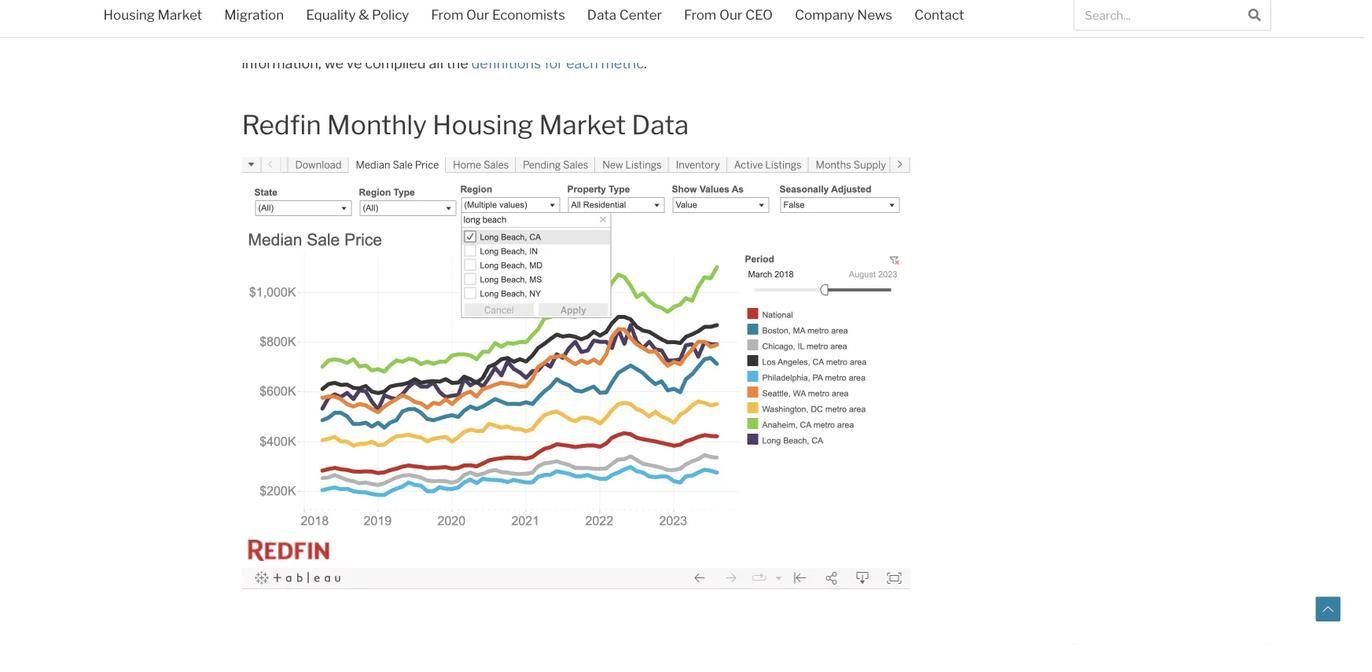 Task type: locate. For each thing, give the bounding box(es) containing it.
housing market link
[[92, 0, 213, 33]]

this
[[279, 9, 303, 26]]

is up "company"
[[811, 0, 821, 4]]

1 vertical spatial or
[[1027, 9, 1041, 26]]

search image
[[1248, 8, 1261, 21]]

our down the
[[719, 7, 742, 23]]

contact link
[[903, 0, 975, 33]]

. down viewed on the top left of page
[[644, 54, 647, 72]]

of
[[262, 9, 275, 26]]

0 horizontal spatial about
[[242, 32, 280, 49]]

1 horizontal spatial or
[[642, 32, 656, 49]]

is
[[327, 0, 338, 4], [811, 0, 821, 4], [338, 9, 349, 26]]

metric down this
[[283, 32, 326, 49]]

and down rolling
[[532, 9, 556, 26]]

12-
[[601, 0, 622, 4]]

0 vertical spatial the
[[969, 9, 991, 26]]

week
[[622, 0, 657, 4]]

0 horizontal spatial housing
[[103, 7, 155, 23]]

for
[[1043, 32, 1064, 49]]

1 horizontal spatial our
[[719, 7, 742, 23]]

area
[[990, 0, 1019, 4]]

with
[[676, 9, 704, 26]]

the up dataset
[[969, 9, 991, 26]]

news
[[857, 7, 892, 23]]

the left full
[[905, 32, 927, 49]]

please
[[405, 32, 448, 49]]

1 vertical spatial market
[[539, 109, 626, 141]]

is left &
[[338, 9, 349, 26]]

1 vertical spatial metric
[[601, 54, 644, 72]]

1 vertical spatial the
[[905, 32, 927, 49]]

definitions for each metric .
[[471, 54, 647, 72]]

0 vertical spatial housing
[[103, 7, 155, 23]]

2 horizontal spatial is
[[811, 0, 821, 4]]

data
[[262, 0, 291, 4], [778, 0, 807, 4], [306, 9, 335, 26], [994, 9, 1024, 26]]

1 from from the left
[[431, 7, 463, 23]]

and right area
[[1022, 0, 1046, 4]]

1 vertical spatial all
[[242, 9, 259, 26]]

migration link
[[213, 0, 295, 33]]

definitions
[[471, 54, 541, 72]]

from for from our ceo
[[684, 7, 716, 23]]

0 horizontal spatial the
[[446, 54, 468, 72]]

econdata@redfin.com
[[495, 32, 639, 49]]

about
[[928, 9, 966, 26], [242, 32, 280, 49]]

1 our from the left
[[466, 7, 489, 23]]

mail
[[465, 32, 492, 49]]

caution.
[[707, 9, 759, 26]]

metric right each
[[601, 54, 644, 72]]

1 vertical spatial and
[[532, 9, 556, 26]]

or down viewed on the top left of page
[[642, 32, 656, 49]]

1 vertical spatial here
[[1007, 32, 1037, 49]]

1 horizontal spatial data
[[632, 109, 689, 141]]

company news link
[[784, 0, 903, 33]]

our down either
[[466, 7, 489, 23]]

0 vertical spatial about
[[928, 9, 966, 26]]

. left for
[[1037, 32, 1040, 49]]

by up concerns
[[883, 0, 898, 4]]

our for ceo
[[719, 7, 742, 23]]

0 horizontal spatial our
[[466, 7, 489, 23]]

from our economists link
[[420, 0, 576, 33]]

ceo
[[745, 7, 773, 23]]

dataset
[[954, 32, 1004, 49]]

0 horizontal spatial data
[[587, 7, 616, 23]]

Search... search field
[[1074, 0, 1239, 30]]

about down of
[[242, 32, 280, 49]]

0 vertical spatial here
[[294, 0, 324, 4]]

&
[[359, 7, 369, 23]]

from down as
[[431, 7, 463, 23]]

0 vertical spatial metric
[[283, 32, 326, 49]]

questions
[[1044, 9, 1108, 26]]

monthly
[[327, 109, 427, 141]]

from
[[431, 7, 463, 23], [684, 7, 716, 23]]

market
[[158, 7, 202, 23], [539, 109, 626, 141]]

0 vertical spatial data
[[587, 7, 616, 23]]

here
[[294, 0, 324, 4], [1007, 32, 1037, 49]]

1 horizontal spatial metric
[[601, 54, 644, 72]]

metric inside all data here is computed daily as either a rolling 1, 4 or 12-week window. the local data is grouped by metropolitan area and by county. all of this data is subject to revisions weekly and should be viewed with caution. if there are any concerns about the data or questions about metric definitions, please e-mail econdata@redfin.com or press@redfin.com. you can download the full dataset
[[283, 32, 326, 49]]

about down metropolitan at the top right of page
[[928, 9, 966, 26]]

0 vertical spatial or
[[584, 0, 598, 4]]

daily
[[411, 0, 442, 4]]

1 vertical spatial .
[[644, 54, 647, 72]]

if
[[762, 9, 772, 26]]

redfin monthly housing market data
[[242, 109, 689, 141]]

each
[[566, 54, 598, 72]]

from our ceo
[[684, 7, 773, 23]]

by up questions
[[1049, 0, 1065, 4]]

0 horizontal spatial market
[[158, 7, 202, 23]]

0 vertical spatial market
[[158, 7, 202, 23]]

0 horizontal spatial here
[[294, 0, 324, 4]]

here left for
[[1007, 32, 1037, 49]]

subject
[[352, 9, 400, 26]]

0 horizontal spatial and
[[532, 9, 556, 26]]

the
[[969, 9, 991, 26], [905, 32, 927, 49], [446, 54, 468, 72]]

to
[[403, 9, 417, 26]]

center
[[619, 7, 662, 23]]

data
[[587, 7, 616, 23], [632, 109, 689, 141]]

from our ceo link
[[673, 0, 784, 33]]

1 horizontal spatial .
[[1037, 32, 1040, 49]]

from down window.
[[684, 7, 716, 23]]

or right the 4
[[584, 0, 598, 4]]

all left of
[[242, 9, 259, 26]]

1 horizontal spatial housing
[[432, 109, 533, 141]]

.
[[1037, 32, 1040, 49], [644, 54, 647, 72]]

our for economists
[[466, 7, 489, 23]]

0 horizontal spatial from
[[431, 7, 463, 23]]

metric
[[283, 32, 326, 49], [601, 54, 644, 72]]

2 horizontal spatial the
[[969, 9, 991, 26]]

data down 12-
[[587, 7, 616, 23]]

. for more information, we've compiled all the
[[242, 32, 1102, 72]]

company news
[[795, 7, 892, 23]]

all data here is computed daily as either a rolling 1, 4 or 12-week window. the local data is grouped by metropolitan area and by county. all of this data is subject to revisions weekly and should be viewed with caution. if there are any concerns about the data or questions about metric definitions, please e-mail econdata@redfin.com or press@redfin.com. you can download the full dataset
[[242, 0, 1115, 49]]

0 vertical spatial .
[[1037, 32, 1040, 49]]

2 from from the left
[[684, 7, 716, 23]]

2 vertical spatial the
[[446, 54, 468, 72]]

market down each
[[539, 109, 626, 141]]

0 vertical spatial and
[[1022, 0, 1046, 4]]

housing
[[103, 7, 155, 23], [432, 109, 533, 141]]

is up "equality"
[[327, 0, 338, 4]]

data down area
[[994, 9, 1024, 26]]

our
[[466, 7, 489, 23], [719, 7, 742, 23]]

1 horizontal spatial and
[[1022, 0, 1046, 4]]

market left migration
[[158, 7, 202, 23]]

are
[[813, 9, 835, 26]]

equality & policy
[[306, 7, 409, 23]]

data down . for more information, we've compiled all the
[[632, 109, 689, 141]]

None search field
[[1074, 0, 1271, 31]]

all up migration
[[242, 0, 259, 4]]

0 horizontal spatial .
[[644, 54, 647, 72]]

0 horizontal spatial metric
[[283, 32, 326, 49]]

1 horizontal spatial by
[[1049, 0, 1065, 4]]

local
[[745, 0, 775, 4]]

0 horizontal spatial or
[[584, 0, 598, 4]]

0 horizontal spatial by
[[883, 0, 898, 4]]

1 vertical spatial data
[[632, 109, 689, 141]]

here up this
[[294, 0, 324, 4]]

0 vertical spatial all
[[242, 0, 259, 4]]

or
[[584, 0, 598, 4], [1027, 9, 1041, 26], [642, 32, 656, 49]]

or up here link
[[1027, 9, 1041, 26]]

2 vertical spatial or
[[642, 32, 656, 49]]

migration
[[224, 7, 284, 23]]

by
[[883, 0, 898, 4], [1049, 0, 1065, 4]]

the right the all
[[446, 54, 468, 72]]

1 horizontal spatial from
[[684, 7, 716, 23]]

policy
[[372, 7, 409, 23]]

equality
[[306, 7, 356, 23]]

0 horizontal spatial is
[[327, 0, 338, 4]]

press@redfin.com.
[[659, 32, 781, 49]]

1 horizontal spatial the
[[905, 32, 927, 49]]

2 our from the left
[[719, 7, 742, 23]]

equality & policy link
[[295, 0, 420, 33]]

all
[[242, 0, 259, 4], [242, 9, 259, 26]]

and
[[1022, 0, 1046, 4], [532, 9, 556, 26]]



Task type: describe. For each thing, give the bounding box(es) containing it.
company
[[795, 7, 854, 23]]

weekly
[[482, 9, 529, 26]]

revisions
[[420, 9, 479, 26]]

window.
[[660, 0, 713, 4]]

1 vertical spatial housing
[[432, 109, 533, 141]]

1 vertical spatial about
[[242, 32, 280, 49]]

economists
[[492, 7, 565, 23]]

market inside "link"
[[158, 7, 202, 23]]

data up 'there'
[[778, 0, 807, 4]]

housing market
[[103, 7, 202, 23]]

you
[[784, 32, 808, 49]]

1 horizontal spatial about
[[928, 9, 966, 26]]

from our economists
[[431, 7, 565, 23]]

1,
[[559, 0, 569, 4]]

. inside . for more information, we've compiled all the
[[1037, 32, 1040, 49]]

data center
[[587, 7, 662, 23]]

county.
[[1068, 0, 1115, 4]]

2 all from the top
[[242, 9, 259, 26]]

more
[[1067, 32, 1102, 49]]

grouped
[[824, 0, 880, 4]]

the
[[716, 0, 741, 4]]

2 horizontal spatial or
[[1027, 9, 1041, 26]]

should
[[559, 9, 603, 26]]

data up of
[[262, 0, 291, 4]]

we've
[[324, 54, 362, 72]]

can
[[811, 32, 835, 49]]

definitions for each metric link
[[471, 54, 644, 72]]

1 horizontal spatial here
[[1007, 32, 1037, 49]]

2 by from the left
[[1049, 0, 1065, 4]]

for
[[544, 54, 563, 72]]

the inside . for more information, we've compiled all the
[[446, 54, 468, 72]]

1 all from the top
[[242, 0, 259, 4]]

viewed
[[626, 9, 673, 26]]

data right this
[[306, 9, 335, 26]]

data center link
[[576, 0, 673, 33]]

1 horizontal spatial is
[[338, 9, 349, 26]]

concerns
[[864, 9, 925, 26]]

compiled
[[365, 54, 426, 72]]

either
[[463, 0, 502, 4]]

a
[[505, 0, 513, 4]]

here link
[[1007, 32, 1037, 49]]

there
[[775, 9, 810, 26]]

housing inside "link"
[[103, 7, 155, 23]]

rolling
[[516, 0, 556, 4]]

computed
[[341, 0, 408, 4]]

definitions,
[[329, 32, 402, 49]]

as
[[445, 0, 460, 4]]

any
[[838, 9, 861, 26]]

e-
[[451, 32, 465, 49]]

full
[[930, 32, 951, 49]]

all
[[429, 54, 443, 72]]

1 by from the left
[[883, 0, 898, 4]]

contact
[[914, 7, 964, 23]]

redfin
[[242, 109, 321, 141]]

be
[[606, 9, 623, 26]]

4
[[572, 0, 581, 4]]

metropolitan
[[901, 0, 987, 4]]

here inside all data here is computed daily as either a rolling 1, 4 or 12-week window. the local data is grouped by metropolitan area and by county. all of this data is subject to revisions weekly and should be viewed with caution. if there are any concerns about the data or questions about metric definitions, please e-mail econdata@redfin.com or press@redfin.com. you can download the full dataset
[[294, 0, 324, 4]]

download
[[838, 32, 902, 49]]

1 horizontal spatial market
[[539, 109, 626, 141]]

information,
[[242, 54, 321, 72]]

from for from our economists
[[431, 7, 463, 23]]



Task type: vqa. For each thing, say whether or not it's contained in the screenshot.
Ceo
yes



